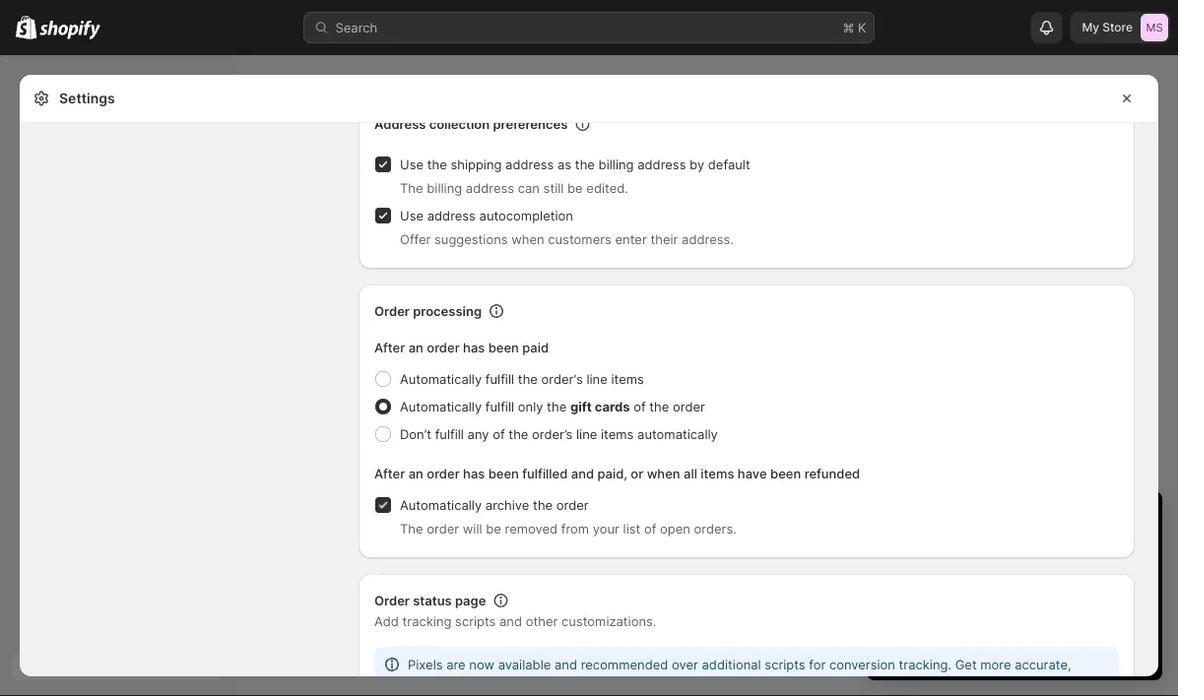 Task type: describe. For each thing, give the bounding box(es) containing it.
use the shipping address as the billing address by default
[[400, 157, 751, 172]]

address up suggestions
[[427, 208, 476, 223]]

for inside switch to a paid plan and get: first 3 months for $1/month to customize your online store and add bonus features
[[991, 565, 1008, 580]]

2 vertical spatial items
[[701, 466, 735, 481]]

fulfill for the
[[486, 372, 515, 387]]

settings
[[59, 90, 115, 107]]

0 vertical spatial items
[[611, 372, 644, 387]]

after an order has been fulfilled and paid, or when all items have been refunded
[[375, 466, 861, 481]]

has for archive
[[463, 466, 485, 481]]

secure,
[[408, 677, 452, 692]]

processing
[[413, 304, 482, 319]]

k
[[858, 20, 867, 35]]

don't fulfill any of the order's line items automatically
[[400, 427, 718, 442]]

3
[[930, 565, 938, 580]]

store
[[1103, 20, 1133, 34]]

or inside pixels are now available and recommended over additional scripts for conversion tracking. get more accurate, secure, and performant conversion tracking through app or custom pixels found in customer events settings.
[[753, 677, 766, 692]]

a
[[947, 545, 955, 560]]

gift
[[571, 399, 592, 414]]

after an order has been paid
[[375, 340, 549, 355]]

address down 'shipping'
[[466, 180, 515, 196]]

pixels are now available and recommended over additional scripts for conversion tracking. get more accurate, secure, and performant conversion tracking through app or custom pixels found in customer events settings.
[[408, 657, 1072, 692]]

features
[[1071, 604, 1121, 619]]

paid inside switch to a paid plan and get: first 3 months for $1/month to customize your online store and add bonus features
[[958, 545, 984, 560]]

1 vertical spatial line
[[577, 427, 598, 442]]

the left gift
[[547, 399, 567, 414]]

1 vertical spatial be
[[486, 521, 502, 537]]

the up removed
[[533, 498, 553, 513]]

use for use address autocompletion
[[400, 208, 424, 223]]

can
[[518, 180, 540, 196]]

order up from
[[557, 498, 589, 513]]

pick
[[976, 640, 999, 654]]

settings dialog
[[20, 75, 1159, 697]]

available
[[498, 657, 551, 673]]

collection
[[429, 116, 490, 132]]

suggestions
[[435, 232, 508, 247]]

switch
[[887, 545, 928, 560]]

other
[[526, 614, 558, 629]]

preferences
[[493, 116, 568, 132]]

my store
[[1083, 20, 1133, 34]]

order status page
[[375, 593, 486, 609]]

found
[[856, 677, 891, 692]]

pixels
[[408, 657, 443, 673]]

your inside switch to a paid plan and get: first 3 months for $1/month to customize your online store and add bonus features
[[1111, 584, 1138, 600]]

use for use the shipping address as the billing address by default
[[400, 157, 424, 172]]

settings.
[[1015, 677, 1067, 692]]

from
[[562, 521, 590, 537]]

3 days left in your trial element
[[867, 543, 1163, 681]]

order down processing
[[427, 340, 460, 355]]

automatically fulfill the order's line items
[[400, 372, 644, 387]]

an for automatically fulfill the order's line items
[[409, 340, 424, 355]]

1 horizontal spatial when
[[647, 466, 681, 481]]

1 vertical spatial to
[[1030, 584, 1042, 600]]

the for the order will be removed from your list of open orders.
[[400, 521, 423, 537]]

app
[[727, 677, 750, 692]]

cards
[[595, 399, 630, 414]]

after for after an order has been paid
[[375, 340, 405, 355]]

an for automatically archive the order
[[409, 466, 424, 481]]

order processing
[[375, 304, 482, 319]]

1 horizontal spatial conversion
[[830, 657, 896, 673]]

my
[[1083, 20, 1100, 34]]

custom
[[769, 677, 814, 692]]

removed
[[505, 521, 558, 537]]

the down 'only'
[[509, 427, 529, 442]]

plan inside switch to a paid plan and get: first 3 months for $1/month to customize your online store and add bonus features
[[988, 545, 1013, 560]]

address.
[[682, 232, 734, 247]]

been for fulfilled
[[489, 466, 519, 481]]

status
[[413, 593, 452, 609]]

additional
[[702, 657, 762, 673]]

recommended
[[581, 657, 669, 673]]

0 vertical spatial or
[[631, 466, 644, 481]]

as
[[558, 157, 572, 172]]

the billing address can still be edited.
[[400, 180, 629, 196]]

more
[[981, 657, 1012, 673]]

events
[[971, 677, 1012, 692]]

over
[[672, 657, 699, 673]]

1 vertical spatial items
[[601, 427, 634, 442]]

$1/month
[[1011, 565, 1069, 580]]

add
[[1003, 604, 1027, 619]]

by
[[690, 157, 705, 172]]

2 vertical spatial of
[[645, 521, 657, 537]]

address up can
[[506, 157, 554, 172]]

pixels
[[818, 677, 852, 692]]

paid,
[[598, 466, 628, 481]]

page
[[455, 593, 486, 609]]

⌘
[[843, 20, 855, 35]]

archive
[[486, 498, 530, 513]]

bonus
[[1030, 604, 1067, 619]]

after for after an order has been fulfilled and paid, or when all items have been refunded
[[375, 466, 405, 481]]

don't
[[400, 427, 432, 442]]

online
[[903, 604, 939, 619]]

any
[[468, 427, 489, 442]]

get:
[[1043, 545, 1067, 560]]

my store image
[[1141, 14, 1169, 41]]

the left 'shipping'
[[427, 157, 447, 172]]

0 horizontal spatial scripts
[[455, 614, 496, 629]]

performant
[[482, 677, 550, 692]]

for inside pixels are now available and recommended over additional scripts for conversion tracking. get more accurate, secure, and performant conversion tracking through app or custom pixels found in customer events settings.
[[809, 657, 826, 673]]

list
[[623, 521, 641, 537]]

months
[[942, 565, 987, 580]]

edited.
[[587, 180, 629, 196]]

customize
[[1046, 584, 1108, 600]]

add tracking scripts and other customizations.
[[375, 614, 657, 629]]

fulfilled
[[523, 466, 568, 481]]

the right as
[[575, 157, 595, 172]]



Task type: locate. For each thing, give the bounding box(es) containing it.
order for order processing
[[375, 304, 410, 319]]

search
[[336, 20, 378, 35]]

2 after from the top
[[375, 466, 405, 481]]

1 order from the top
[[375, 304, 410, 319]]

switch to a paid plan and get: first 3 months for $1/month to customize your online store and add bonus features
[[887, 545, 1138, 619]]

your inside pick your plan link
[[1002, 640, 1028, 654]]

in
[[894, 677, 905, 692]]

will
[[463, 521, 483, 537]]

3 automatically from the top
[[400, 498, 482, 513]]

0 horizontal spatial be
[[486, 521, 502, 537]]

has down processing
[[463, 340, 485, 355]]

1 horizontal spatial your
[[1002, 640, 1028, 654]]

automatically archive the order
[[400, 498, 589, 513]]

items
[[611, 372, 644, 387], [601, 427, 634, 442], [701, 466, 735, 481]]

0 vertical spatial an
[[409, 340, 424, 355]]

use down the address
[[400, 157, 424, 172]]

0 horizontal spatial to
[[932, 545, 944, 560]]

fulfill
[[486, 372, 515, 387], [486, 399, 515, 414], [435, 427, 464, 442]]

1 vertical spatial or
[[753, 677, 766, 692]]

been
[[489, 340, 519, 355], [489, 466, 519, 481], [771, 466, 801, 481]]

plan up $1/month
[[988, 545, 1013, 560]]

first
[[903, 565, 927, 580]]

1 vertical spatial your
[[1111, 584, 1138, 600]]

0 vertical spatial plan
[[988, 545, 1013, 560]]

paid right a
[[958, 545, 984, 560]]

customers
[[548, 232, 612, 247]]

1 vertical spatial of
[[493, 427, 505, 442]]

get
[[956, 657, 977, 673]]

are
[[447, 657, 466, 673]]

all
[[684, 466, 698, 481]]

1 horizontal spatial paid
[[958, 545, 984, 560]]

line up cards
[[587, 372, 608, 387]]

after
[[375, 340, 405, 355], [375, 466, 405, 481]]

0 vertical spatial be
[[568, 180, 583, 196]]

only
[[518, 399, 544, 414]]

0 horizontal spatial shopify image
[[16, 15, 37, 39]]

and left paid,
[[571, 466, 594, 481]]

and right available
[[555, 657, 578, 673]]

been up automatically fulfill the order's line items
[[489, 340, 519, 355]]

0 vertical spatial of
[[634, 399, 646, 414]]

automatically for automatically fulfill only the gift cards of the order
[[400, 399, 482, 414]]

1 has from the top
[[463, 340, 485, 355]]

1 horizontal spatial billing
[[599, 157, 634, 172]]

tracking down order status page
[[403, 614, 452, 629]]

to down $1/month
[[1030, 584, 1042, 600]]

address left by
[[638, 157, 686, 172]]

and left other
[[500, 614, 522, 629]]

your up more
[[1002, 640, 1028, 654]]

2 horizontal spatial your
[[1111, 584, 1138, 600]]

have
[[738, 466, 767, 481]]

automatically
[[638, 427, 718, 442]]

the
[[400, 180, 423, 196], [400, 521, 423, 537]]

1 horizontal spatial shopify image
[[40, 20, 101, 40]]

0 vertical spatial conversion
[[830, 657, 896, 673]]

0 horizontal spatial when
[[512, 232, 545, 247]]

⌘ k
[[843, 20, 867, 35]]

order
[[375, 304, 410, 319], [375, 593, 410, 609]]

been right have
[[771, 466, 801, 481]]

0 vertical spatial when
[[512, 232, 545, 247]]

orders.
[[694, 521, 737, 537]]

0 vertical spatial fulfill
[[486, 372, 515, 387]]

0 vertical spatial billing
[[599, 157, 634, 172]]

1 vertical spatial when
[[647, 466, 681, 481]]

1 horizontal spatial tracking
[[623, 677, 672, 692]]

1 vertical spatial tracking
[[623, 677, 672, 692]]

default
[[708, 157, 751, 172]]

been for paid
[[489, 340, 519, 355]]

0 vertical spatial for
[[991, 565, 1008, 580]]

0 vertical spatial scripts
[[455, 614, 496, 629]]

automatically up don't
[[400, 399, 482, 414]]

customizations.
[[562, 614, 657, 629]]

1 vertical spatial plan
[[1031, 640, 1055, 654]]

1 vertical spatial conversion
[[554, 677, 620, 692]]

address
[[506, 157, 554, 172], [638, 157, 686, 172], [466, 180, 515, 196], [427, 208, 476, 223]]

pick your plan link
[[887, 634, 1143, 661]]

1 horizontal spatial plan
[[1031, 640, 1055, 654]]

your inside settings dialog
[[593, 521, 620, 537]]

1 horizontal spatial be
[[568, 180, 583, 196]]

to left a
[[932, 545, 944, 560]]

order for order status page
[[375, 593, 410, 609]]

fulfill for any
[[435, 427, 464, 442]]

for up pixels
[[809, 657, 826, 673]]

the for the billing address can still be edited.
[[400, 180, 423, 196]]

the
[[427, 157, 447, 172], [575, 157, 595, 172], [518, 372, 538, 387], [547, 399, 567, 414], [650, 399, 670, 414], [509, 427, 529, 442], [533, 498, 553, 513]]

tracking inside pixels are now available and recommended over additional scripts for conversion tracking. get more accurate, secure, and performant conversion tracking through app or custom pixels found in customer events settings.
[[623, 677, 672, 692]]

0 vertical spatial line
[[587, 372, 608, 387]]

1 vertical spatial after
[[375, 466, 405, 481]]

0 horizontal spatial for
[[809, 657, 826, 673]]

fulfill left any
[[435, 427, 464, 442]]

line down gift
[[577, 427, 598, 442]]

2 vertical spatial automatically
[[400, 498, 482, 513]]

shopify image
[[16, 15, 37, 39], [40, 20, 101, 40]]

or right app
[[753, 677, 766, 692]]

be right will on the left
[[486, 521, 502, 537]]

use up offer
[[400, 208, 424, 223]]

scripts
[[455, 614, 496, 629], [765, 657, 806, 673]]

order left will on the left
[[427, 521, 459, 537]]

and down are
[[456, 677, 479, 692]]

scripts down page
[[455, 614, 496, 629]]

0 horizontal spatial or
[[631, 466, 644, 481]]

the order will be removed from your list of open orders.
[[400, 521, 737, 537]]

offer suggestions when customers enter their address.
[[400, 232, 734, 247]]

the up 'only'
[[518, 372, 538, 387]]

0 horizontal spatial billing
[[427, 180, 462, 196]]

1 horizontal spatial to
[[1030, 584, 1042, 600]]

fulfill for only
[[486, 399, 515, 414]]

1 vertical spatial use
[[400, 208, 424, 223]]

1 vertical spatial the
[[400, 521, 423, 537]]

an down order processing
[[409, 340, 424, 355]]

1 vertical spatial an
[[409, 466, 424, 481]]

1 the from the top
[[400, 180, 423, 196]]

tracking down recommended
[[623, 677, 672, 692]]

and
[[571, 466, 594, 481], [1017, 545, 1040, 560], [977, 604, 1000, 619], [500, 614, 522, 629], [555, 657, 578, 673], [456, 677, 479, 692]]

0 horizontal spatial your
[[593, 521, 620, 537]]

now
[[469, 657, 495, 673]]

paid up automatically fulfill the order's line items
[[523, 340, 549, 355]]

automatically
[[400, 372, 482, 387], [400, 399, 482, 414], [400, 498, 482, 513]]

paid inside settings dialog
[[523, 340, 549, 355]]

0 vertical spatial automatically
[[400, 372, 482, 387]]

line
[[587, 372, 608, 387], [577, 427, 598, 442]]

order up automatically on the bottom right of the page
[[673, 399, 706, 414]]

2 order from the top
[[375, 593, 410, 609]]

shipping
[[451, 157, 502, 172]]

order's
[[542, 372, 583, 387]]

1 horizontal spatial or
[[753, 677, 766, 692]]

after down don't
[[375, 466, 405, 481]]

after down order processing
[[375, 340, 405, 355]]

your left list
[[593, 521, 620, 537]]

1 vertical spatial automatically
[[400, 399, 482, 414]]

order left processing
[[375, 304, 410, 319]]

1 vertical spatial has
[[463, 466, 485, 481]]

automatically down after an order has been paid
[[400, 372, 482, 387]]

dialog
[[1167, 75, 1179, 697]]

1 automatically from the top
[[400, 372, 482, 387]]

items down cards
[[601, 427, 634, 442]]

0 vertical spatial use
[[400, 157, 424, 172]]

pick your plan
[[976, 640, 1055, 654]]

tracking.
[[899, 657, 952, 673]]

or right paid,
[[631, 466, 644, 481]]

an down don't
[[409, 466, 424, 481]]

0 vertical spatial tracking
[[403, 614, 452, 629]]

still
[[544, 180, 564, 196]]

and left add
[[977, 604, 1000, 619]]

through
[[676, 677, 723, 692]]

1 horizontal spatial for
[[991, 565, 1008, 580]]

automatically for automatically fulfill the order's line items
[[400, 372, 482, 387]]

has
[[463, 340, 485, 355], [463, 466, 485, 481]]

add
[[375, 614, 399, 629]]

0 horizontal spatial paid
[[523, 340, 549, 355]]

0 vertical spatial your
[[593, 521, 620, 537]]

billing down 'shipping'
[[427, 180, 462, 196]]

1 vertical spatial for
[[809, 657, 826, 673]]

scripts up custom
[[765, 657, 806, 673]]

scripts inside pixels are now available and recommended over additional scripts for conversion tracking. get more accurate, secure, and performant conversion tracking through app or custom pixels found in customer events settings.
[[765, 657, 806, 673]]

1 vertical spatial paid
[[958, 545, 984, 560]]

1 use from the top
[[400, 157, 424, 172]]

order's
[[532, 427, 573, 442]]

enter
[[615, 232, 647, 247]]

2 an from the top
[[409, 466, 424, 481]]

be right still
[[568, 180, 583, 196]]

2 vertical spatial fulfill
[[435, 427, 464, 442]]

accurate,
[[1015, 657, 1072, 673]]

2 use from the top
[[400, 208, 424, 223]]

has up the automatically archive the order
[[463, 466, 485, 481]]

of right list
[[645, 521, 657, 537]]

1 after from the top
[[375, 340, 405, 355]]

0 vertical spatial order
[[375, 304, 410, 319]]

2 the from the top
[[400, 521, 423, 537]]

and up $1/month
[[1017, 545, 1040, 560]]

items up cards
[[611, 372, 644, 387]]

automatically for automatically archive the order
[[400, 498, 482, 513]]

0 vertical spatial the
[[400, 180, 423, 196]]

items right all
[[701, 466, 735, 481]]

1 vertical spatial fulfill
[[486, 399, 515, 414]]

your up features
[[1111, 584, 1138, 600]]

billing up edited.
[[599, 157, 634, 172]]

pixels are now available and recommended over additional scripts for conversion tracking. get more accurate, secure, and performant conversion tracking through app or custom pixels found in customer events settings. status
[[375, 648, 1120, 697]]

1 vertical spatial billing
[[427, 180, 462, 196]]

conversion up found
[[830, 657, 896, 673]]

fulfill left 'only'
[[486, 399, 515, 414]]

0 horizontal spatial plan
[[988, 545, 1013, 560]]

when left all
[[647, 466, 681, 481]]

store
[[943, 604, 974, 619]]

1 an from the top
[[409, 340, 424, 355]]

offer
[[400, 232, 431, 247]]

billing
[[599, 157, 634, 172], [427, 180, 462, 196]]

conversion down recommended
[[554, 677, 620, 692]]

automatically up will on the left
[[400, 498, 482, 513]]

automatically fulfill only the gift cards of the order
[[400, 399, 706, 414]]

1 vertical spatial order
[[375, 593, 410, 609]]

use address autocompletion
[[400, 208, 574, 223]]

order up add
[[375, 593, 410, 609]]

2 has from the top
[[463, 466, 485, 481]]

order
[[427, 340, 460, 355], [673, 399, 706, 414], [427, 466, 460, 481], [557, 498, 589, 513], [427, 521, 459, 537]]

1 horizontal spatial scripts
[[765, 657, 806, 673]]

of right cards
[[634, 399, 646, 414]]

0 vertical spatial has
[[463, 340, 485, 355]]

the up automatically on the bottom right of the page
[[650, 399, 670, 414]]

their
[[651, 232, 679, 247]]

when
[[512, 232, 545, 247], [647, 466, 681, 481]]

0 vertical spatial to
[[932, 545, 944, 560]]

order down don't
[[427, 466, 460, 481]]

0 vertical spatial after
[[375, 340, 405, 355]]

fulfill down after an order has been paid
[[486, 372, 515, 387]]

for right 'months'
[[991, 565, 1008, 580]]

when down autocompletion
[[512, 232, 545, 247]]

paid
[[523, 340, 549, 355], [958, 545, 984, 560]]

been up archive
[[489, 466, 519, 481]]

your
[[593, 521, 620, 537], [1111, 584, 1138, 600], [1002, 640, 1028, 654]]

the up offer
[[400, 180, 423, 196]]

0 vertical spatial paid
[[523, 340, 549, 355]]

the left will on the left
[[400, 521, 423, 537]]

1 vertical spatial scripts
[[765, 657, 806, 673]]

0 horizontal spatial tracking
[[403, 614, 452, 629]]

has for fulfill
[[463, 340, 485, 355]]

tracking
[[403, 614, 452, 629], [623, 677, 672, 692]]

0 horizontal spatial conversion
[[554, 677, 620, 692]]

or
[[631, 466, 644, 481], [753, 677, 766, 692]]

plan up accurate,
[[1031, 640, 1055, 654]]

customer
[[909, 677, 968, 692]]

open
[[660, 521, 691, 537]]

address
[[375, 116, 426, 132]]

refunded
[[805, 466, 861, 481]]

2 vertical spatial your
[[1002, 640, 1028, 654]]

of right any
[[493, 427, 505, 442]]

2 automatically from the top
[[400, 399, 482, 414]]

plan
[[988, 545, 1013, 560], [1031, 640, 1055, 654]]



Task type: vqa. For each thing, say whether or not it's contained in the screenshot.
Don't fulfill any of the order's line items automatically
yes



